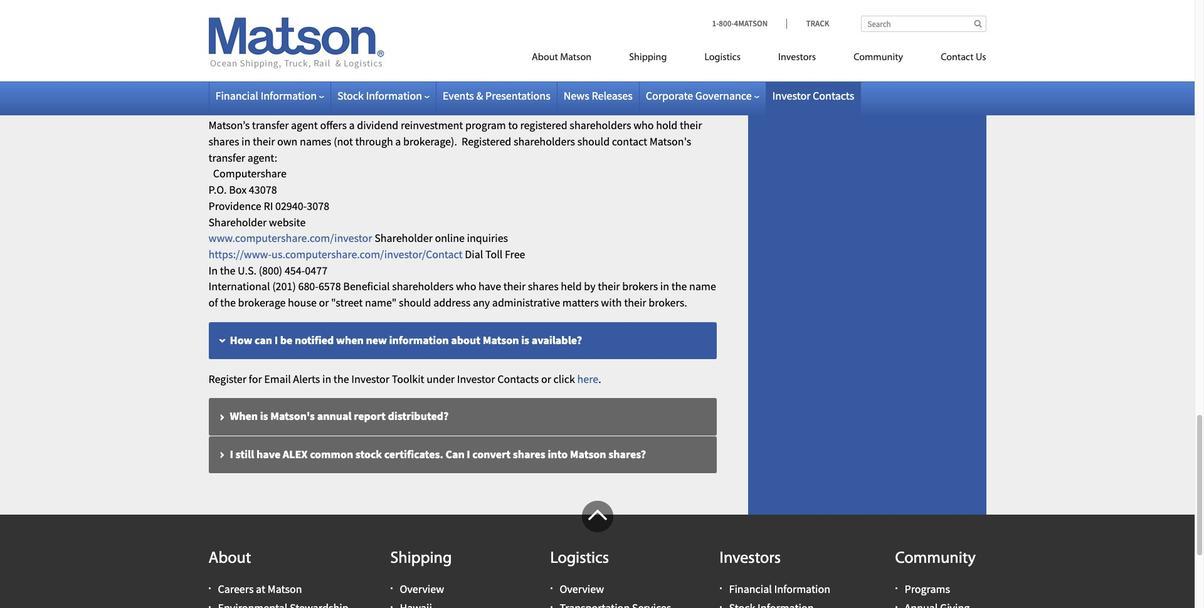 Task type: vqa. For each thing, say whether or not it's contained in the screenshot.


Task type: describe. For each thing, give the bounding box(es) containing it.
p.o.
[[209, 183, 227, 197]]

into
[[548, 447, 568, 461]]

certificates.
[[384, 447, 443, 461]]

is inside tab
[[521, 333, 529, 347]]

available?
[[532, 333, 582, 347]]

when for when is matson's annual meeting of shareholders?
[[230, 3, 258, 17]]

0 vertical spatial transfer
[[252, 118, 289, 133]]

about for about
[[209, 550, 251, 567]]

.
[[598, 372, 601, 386]]

800-
[[719, 18, 734, 29]]

dividend
[[357, 118, 398, 133]]

news releases link
[[564, 88, 633, 103]]

https://www-
[[209, 247, 272, 261]]

https://www-us.computershare.com/investor/contact link
[[209, 247, 463, 261]]

information
[[389, 333, 449, 347]]

0 vertical spatial shares
[[209, 134, 239, 149]]

matson's transfer agent offers a dividend reinvestment program to registered shareholders who hold their shares in their own names (not through a brokerage).  registered shareholders should contact matson's transfer agent: computershare p.o. box 43078 providence ri 02940-3078 shareholder website www.computershare.com/investor shareholder online inquiries https://www-us.computershare.com/investor/contact dial toll free in the u.s. (800) 454-0477 international (201) 680-6578  beneficial shareholders who have their shares held by their brokers in the name of the brokerage house or "street name" should address any administrative matters with their brokers.
[[209, 118, 716, 310]]

their up agent:
[[253, 134, 275, 149]]

alex
[[283, 447, 308, 461]]

of inside matson's transfer agent offers a dividend reinvestment program to registered shareholders who hold their shares in their own names (not through a brokerage).  registered shareholders should contact matson's transfer agent: computershare p.o. box 43078 providence ri 02940-3078 shareholder website www.computershare.com/investor shareholder online inquiries https://www-us.computershare.com/investor/contact dial toll free in the u.s. (800) 454-0477 international (201) 680-6578  beneficial shareholders who have their shares held by their brokers in the name of the brokerage house or "street name" should address any administrative matters with their brokers.
[[209, 295, 218, 310]]

box
[[229, 183, 247, 197]]

careers at matson link
[[218, 582, 302, 596]]

0 horizontal spatial financial information link
[[215, 88, 324, 103]]

stock information
[[337, 88, 422, 103]]

their down brokers at top right
[[624, 295, 646, 310]]

here
[[577, 372, 598, 386]]

corporate
[[646, 88, 693, 103]]

brokers
[[622, 279, 658, 294]]

governance
[[695, 88, 752, 103]]

(201)
[[272, 279, 296, 294]]

when is matson's annual meeting of shareholders?
[[230, 3, 481, 17]]

the inside 'how can i be notified when new information about matson is available?' tab panel
[[334, 372, 349, 386]]

&
[[476, 88, 483, 103]]

4matson
[[734, 18, 768, 29]]

02940-
[[275, 199, 307, 213]]

agent
[[291, 118, 318, 133]]

2 vertical spatial shareholders
[[392, 279, 454, 294]]

1-800-4matson link
[[712, 18, 787, 29]]

free
[[505, 247, 525, 261]]

shares inside "tab"
[[513, 447, 546, 461]]

here link
[[577, 372, 598, 386]]

is inside tab panel
[[440, 42, 447, 56]]

registered
[[520, 118, 567, 133]]

1 horizontal spatial shareholder
[[375, 231, 433, 245]]

matson inside 'tab'
[[256, 79, 293, 94]]

1 vertical spatial a
[[349, 118, 355, 133]]

track link
[[787, 18, 829, 29]]

0 horizontal spatial who
[[456, 279, 476, 294]]

1 horizontal spatial financial information link
[[729, 582, 830, 596]]

names
[[300, 134, 331, 149]]

of inside tab panel
[[304, 42, 313, 56]]

dividends?
[[413, 79, 467, 94]]

agent:
[[248, 150, 277, 165]]

matson image
[[209, 18, 384, 69]]

shares?
[[609, 447, 646, 461]]

43078
[[249, 183, 277, 197]]

careers
[[218, 582, 254, 596]]

matson right at
[[268, 582, 302, 596]]

website
[[269, 215, 306, 229]]

click
[[553, 372, 575, 386]]

shareholders?
[[409, 3, 481, 17]]

email
[[264, 372, 291, 386]]

careers at matson
[[218, 582, 302, 596]]

own
[[277, 134, 298, 149]]

2 horizontal spatial information
[[774, 582, 830, 596]]

stock information link
[[337, 88, 430, 103]]

investors link
[[760, 46, 835, 72]]

does matson offer a direct deposit of dividends?
[[230, 79, 467, 94]]

0 horizontal spatial investor
[[351, 372, 390, 386]]

the down international
[[220, 295, 236, 310]]

releases
[[592, 88, 633, 103]]

0 horizontal spatial logistics
[[550, 550, 609, 567]]

direct
[[329, 79, 359, 94]]

overview for shipping
[[400, 582, 444, 596]]

of inside tab
[[397, 3, 407, 17]]

shipping inside shipping link
[[629, 53, 667, 63]]

0477
[[305, 263, 327, 278]]

inquiries
[[467, 231, 508, 245]]

their up with
[[598, 279, 620, 294]]

1 vertical spatial community
[[895, 550, 976, 567]]

brokerage
[[238, 295, 286, 310]]

in
[[209, 263, 218, 278]]

0 horizontal spatial shareholder
[[209, 215, 267, 229]]

at
[[256, 582, 265, 596]]

annual inside tab panel
[[229, 42, 262, 56]]

computershare
[[213, 166, 287, 181]]

stock
[[337, 88, 364, 103]]

3078
[[307, 199, 329, 213]]

contacts inside 'how can i be notified when new information about matson is available?' tab panel
[[497, 372, 539, 386]]

the right "in"
[[220, 263, 236, 278]]

meeting inside when is matson's annual meeting of shareholders? tab panel
[[264, 42, 302, 56]]

registered
[[462, 134, 511, 149]]

Search search field
[[861, 16, 986, 32]]

international
[[209, 279, 270, 294]]

does
[[230, 79, 254, 94]]

matson inside top menu navigation
[[560, 53, 592, 63]]

program
[[465, 118, 506, 133]]

680-
[[298, 279, 319, 294]]

when for when is matson's annual report distributed?
[[230, 409, 258, 424]]

1-800-4matson
[[712, 18, 768, 29]]

"street
[[331, 295, 363, 310]]

be
[[280, 333, 292, 347]]

register for email alerts in the investor toolkit under investor contacts or click here .
[[209, 372, 601, 386]]

0 horizontal spatial shipping
[[390, 550, 452, 567]]

i inside tab
[[274, 333, 278, 347]]

1 vertical spatial financial information
[[729, 582, 830, 596]]

1 horizontal spatial investor
[[457, 372, 495, 386]]

held inside when is matson's annual meeting of shareholders? tab panel
[[495, 42, 516, 56]]

1 horizontal spatial information
[[366, 88, 422, 103]]

contact us link
[[922, 46, 986, 72]]

can
[[446, 447, 465, 461]]

454-
[[285, 263, 305, 278]]

name"
[[365, 295, 397, 310]]

presentations
[[485, 88, 550, 103]]

have inside matson's transfer agent offers a dividend reinvestment program to registered shareholders who hold their shares in their own names (not through a brokerage).  registered shareholders should contact matson's transfer agent: computershare p.o. box 43078 providence ri 02940-3078 shareholder website www.computershare.com/investor shareholder online inquiries https://www-us.computershare.com/investor/contact dial toll free in the u.s. (800) 454-0477 international (201) 680-6578  beneficial shareholders who have their shares held by their brokers in the name of the brokerage house or "street name" should address any administrative matters with their brokers.
[[479, 279, 501, 294]]

in inside tab panel
[[322, 372, 331, 386]]

april
[[529, 42, 551, 56]]

their right hold
[[680, 118, 702, 133]]

a inside 'tab'
[[321, 79, 327, 94]]

2 vertical spatial a
[[395, 134, 401, 149]]

us
[[976, 53, 986, 63]]

1 horizontal spatial should
[[577, 134, 610, 149]]

2 horizontal spatial investor
[[772, 88, 811, 103]]



Task type: locate. For each thing, give the bounding box(es) containing it.
the up brokers.
[[672, 279, 687, 294]]

name
[[689, 279, 716, 294]]

footer
[[0, 501, 1195, 608]]

held left by
[[561, 279, 582, 294]]

a right through
[[395, 134, 401, 149]]

matson's for when is matson's annual meeting of shareholders?
[[270, 3, 315, 17]]

0 vertical spatial financial
[[215, 88, 258, 103]]

overview link for shipping
[[400, 582, 444, 596]]

1 horizontal spatial a
[[349, 118, 355, 133]]

events & presentations
[[443, 88, 550, 103]]

transfer up computershare
[[209, 150, 245, 165]]

0 horizontal spatial financial information
[[215, 88, 317, 103]]

overview link
[[400, 582, 444, 596], [560, 582, 604, 596]]

in up brokers.
[[660, 279, 669, 294]]

is up matson image
[[260, 3, 268, 17]]

1 horizontal spatial held
[[561, 279, 582, 294]]

i left be
[[274, 333, 278, 347]]

who up contact
[[634, 118, 654, 133]]

to
[[508, 118, 518, 133]]

matson's
[[270, 3, 315, 17], [650, 134, 691, 149], [270, 409, 315, 424]]

is down for
[[260, 409, 268, 424]]

financial for the right financial information link
[[729, 582, 772, 596]]

1 horizontal spatial logistics
[[705, 53, 741, 63]]

0 horizontal spatial a
[[321, 79, 327, 94]]

0 vertical spatial should
[[577, 134, 610, 149]]

does matson offer a direct deposit of dividends? tab panel
[[209, 117, 717, 311]]

brokers.
[[649, 295, 687, 310]]

0 horizontal spatial information
[[261, 88, 317, 103]]

held
[[495, 42, 516, 56], [561, 279, 582, 294]]

matson right about
[[483, 333, 519, 347]]

offers
[[320, 118, 347, 133]]

1 horizontal spatial financial
[[729, 582, 772, 596]]

1 vertical spatial financial
[[729, 582, 772, 596]]

financial for the left financial information link
[[215, 88, 258, 103]]

investor contacts link
[[772, 88, 854, 103]]

track
[[806, 18, 829, 29]]

contact
[[941, 53, 974, 63]]

or left may.
[[554, 42, 564, 56]]

when is matson's annual report distributed?
[[230, 409, 449, 424]]

house
[[288, 295, 317, 310]]

1 vertical spatial shareholders
[[514, 134, 575, 149]]

a right offer
[[321, 79, 327, 94]]

1 horizontal spatial transfer
[[252, 118, 289, 133]]

is inside tab
[[260, 409, 268, 424]]

logistics down back to top image
[[550, 550, 609, 567]]

of left matson,
[[304, 42, 313, 56]]

about
[[451, 333, 481, 347]]

annual up matson,
[[317, 3, 352, 17]]

6578
[[319, 279, 341, 294]]

financial inside footer
[[729, 582, 772, 596]]

is left generally
[[440, 42, 447, 56]]

2 horizontal spatial a
[[395, 134, 401, 149]]

shareholders up address
[[392, 279, 454, 294]]

contacts down investors link
[[813, 88, 854, 103]]

0 vertical spatial meeting
[[354, 3, 394, 17]]

ri
[[264, 199, 273, 213]]

is inside tab
[[260, 3, 268, 17]]

0 vertical spatial shareholders
[[570, 118, 631, 133]]

1 overview link from the left
[[400, 582, 444, 596]]

0 horizontal spatial meeting
[[264, 42, 302, 56]]

is left available?
[[521, 333, 529, 347]]

1 vertical spatial should
[[399, 295, 431, 310]]

or left click
[[541, 372, 551, 386]]

under
[[427, 372, 455, 386]]

1 vertical spatial or
[[319, 295, 329, 310]]

2 horizontal spatial or
[[554, 42, 564, 56]]

when is matson's annual meeting of shareholders? tab
[[209, 0, 717, 30]]

i right can
[[467, 447, 470, 461]]

2 vertical spatial or
[[541, 372, 551, 386]]

how can i be notified when new information about matson is available?
[[230, 333, 582, 347]]

a
[[321, 79, 327, 94], [349, 118, 355, 133], [395, 134, 401, 149]]

investors
[[778, 53, 816, 63], [720, 550, 781, 567]]

in left the april
[[518, 42, 527, 56]]

events & presentations link
[[443, 88, 550, 103]]

2 when from the top
[[230, 409, 258, 424]]

1 vertical spatial meeting
[[264, 42, 302, 56]]

1-
[[712, 18, 719, 29]]

of inside 'tab'
[[401, 79, 411, 94]]

have right still
[[256, 447, 281, 461]]

dial
[[465, 247, 483, 261]]

0 vertical spatial who
[[634, 118, 654, 133]]

0 horizontal spatial i
[[230, 447, 233, 461]]

0 horizontal spatial overview
[[400, 582, 444, 596]]

or inside matson's transfer agent offers a dividend reinvestment program to registered shareholders who hold their shares in their own names (not through a brokerage).  registered shareholders should contact matson's transfer agent: computershare p.o. box 43078 providence ri 02940-3078 shareholder website www.computershare.com/investor shareholder online inquiries https://www-us.computershare.com/investor/contact dial toll free in the u.s. (800) 454-0477 international (201) 680-6578  beneficial shareholders who have their shares held by their brokers in the name of the brokerage house or "street name" should address any administrative matters with their brokers.
[[319, 295, 329, 310]]

events
[[443, 88, 474, 103]]

1 vertical spatial contacts
[[497, 372, 539, 386]]

inc.
[[355, 42, 372, 56]]

top menu navigation
[[475, 46, 986, 72]]

1 vertical spatial logistics
[[550, 550, 609, 567]]

None search field
[[861, 16, 986, 32]]

shipping link
[[610, 46, 686, 72]]

contact us
[[941, 53, 986, 63]]

annual
[[317, 409, 352, 424]]

0 vertical spatial financial information
[[215, 88, 317, 103]]

2 overview from the left
[[560, 582, 604, 596]]

1 horizontal spatial who
[[634, 118, 654, 133]]

in
[[518, 42, 527, 56], [241, 134, 250, 149], [660, 279, 669, 294], [322, 372, 331, 386]]

i still have alex common stock certificates.  can i convert shares into matson shares? tab
[[209, 436, 717, 474]]

investor
[[772, 88, 811, 103], [351, 372, 390, 386], [457, 372, 495, 386]]

financial information
[[215, 88, 317, 103], [729, 582, 830, 596]]

shareholders down news releases link
[[570, 118, 631, 133]]

offer
[[295, 79, 319, 94]]

logistics inside top menu navigation
[[705, 53, 741, 63]]

or
[[554, 42, 564, 56], [319, 295, 329, 310], [541, 372, 551, 386]]

have up any
[[479, 279, 501, 294]]

shares down matson's
[[209, 134, 239, 149]]

notified
[[295, 333, 334, 347]]

1 vertical spatial have
[[256, 447, 281, 461]]

the annual meeting of matson, inc. shareholders is generally held in april or may.
[[209, 42, 588, 56]]

or inside tab panel
[[541, 372, 551, 386]]

1 vertical spatial investors
[[720, 550, 781, 567]]

about up careers
[[209, 550, 251, 567]]

logistics down 800-
[[705, 53, 741, 63]]

matson's for when is matson's annual report distributed?
[[270, 409, 315, 424]]

1 horizontal spatial annual
[[317, 3, 352, 17]]

transfer up own
[[252, 118, 289, 133]]

matson's up matson image
[[270, 3, 315, 17]]

administrative
[[492, 295, 560, 310]]

community down search search box
[[854, 53, 903, 63]]

the right alerts
[[334, 372, 349, 386]]

1 horizontal spatial meeting
[[354, 3, 394, 17]]

1 vertical spatial shipping
[[390, 550, 452, 567]]

1 vertical spatial who
[[456, 279, 476, 294]]

information
[[261, 88, 317, 103], [366, 88, 422, 103], [774, 582, 830, 596]]

meeting up offer
[[264, 42, 302, 56]]

overview link for logistics
[[560, 582, 604, 596]]

should left contact
[[577, 134, 610, 149]]

matson left offer
[[256, 79, 293, 94]]

shares left into at the left bottom of page
[[513, 447, 546, 461]]

in right alerts
[[322, 372, 331, 386]]

investor up report
[[351, 372, 390, 386]]

for
[[249, 372, 262, 386]]

1 horizontal spatial overview link
[[560, 582, 604, 596]]

(not
[[334, 134, 353, 149]]

held inside matson's transfer agent offers a dividend reinvestment program to registered shareholders who hold their shares in their own names (not through a brokerage).  registered shareholders should contact matson's transfer agent: computershare p.o. box 43078 providence ri 02940-3078 shareholder website www.computershare.com/investor shareholder online inquiries https://www-us.computershare.com/investor/contact dial toll free in the u.s. (800) 454-0477 international (201) 680-6578  beneficial shareholders who have their shares held by their brokers in the name of the brokerage house or "street name" should address any administrative matters with their brokers.
[[561, 279, 582, 294]]

deposit
[[361, 79, 398, 94]]

who up address
[[456, 279, 476, 294]]

when inside tab
[[230, 409, 258, 424]]

matson's down hold
[[650, 134, 691, 149]]

have inside "tab"
[[256, 447, 281, 461]]

of right deposit
[[401, 79, 411, 94]]

transfer
[[252, 118, 289, 133], [209, 150, 245, 165]]

with
[[601, 295, 622, 310]]

0 vertical spatial have
[[479, 279, 501, 294]]

the
[[220, 263, 236, 278], [672, 279, 687, 294], [220, 295, 236, 310], [334, 372, 349, 386]]

when is matson's annual report distributed? tab
[[209, 399, 717, 436]]

of
[[397, 3, 407, 17], [304, 42, 313, 56], [401, 79, 411, 94], [209, 295, 218, 310]]

0 horizontal spatial have
[[256, 447, 281, 461]]

1 vertical spatial shareholder
[[375, 231, 433, 245]]

0 horizontal spatial or
[[319, 295, 329, 310]]

investors inside top menu navigation
[[778, 53, 816, 63]]

when
[[336, 333, 364, 347]]

i left still
[[230, 447, 233, 461]]

news
[[564, 88, 589, 103]]

matson inside "tab"
[[570, 447, 606, 461]]

about inside about matson link
[[532, 53, 558, 63]]

when up matson image
[[230, 3, 258, 17]]

1 vertical spatial transfer
[[209, 150, 245, 165]]

or inside when is matson's annual meeting of shareholders? tab panel
[[554, 42, 564, 56]]

2 vertical spatial matson's
[[270, 409, 315, 424]]

2 overview link from the left
[[560, 582, 604, 596]]

0 vertical spatial logistics
[[705, 53, 741, 63]]

2 horizontal spatial i
[[467, 447, 470, 461]]

a up (not
[[349, 118, 355, 133]]

1 horizontal spatial i
[[274, 333, 278, 347]]

meeting inside when is matson's annual meeting of shareholders? tab
[[354, 3, 394, 17]]

0 horizontal spatial financial
[[215, 88, 258, 103]]

investor right under
[[457, 372, 495, 386]]

1 vertical spatial annual
[[229, 42, 262, 56]]

1 horizontal spatial about
[[532, 53, 558, 63]]

hold
[[656, 118, 678, 133]]

1 horizontal spatial shipping
[[629, 53, 667, 63]]

0 vertical spatial when
[[230, 3, 258, 17]]

shareholder up us.computershare.com/investor/contact
[[375, 231, 433, 245]]

2 vertical spatial shares
[[513, 447, 546, 461]]

0 horizontal spatial transfer
[[209, 150, 245, 165]]

about
[[532, 53, 558, 63], [209, 550, 251, 567]]

matson right into at the left bottom of page
[[570, 447, 606, 461]]

report
[[354, 409, 386, 424]]

logistics
[[705, 53, 741, 63], [550, 550, 609, 567]]

programs link
[[905, 582, 950, 596]]

contacts left click
[[497, 372, 539, 386]]

meeting up inc.
[[354, 3, 394, 17]]

providence
[[209, 199, 261, 213]]

1 vertical spatial about
[[209, 550, 251, 567]]

matson's inside tab
[[270, 3, 315, 17]]

i still have alex common stock certificates.  can i convert shares into matson shares?
[[230, 447, 646, 461]]

0 horizontal spatial about
[[209, 550, 251, 567]]

1 vertical spatial when
[[230, 409, 258, 424]]

matson's inside tab
[[270, 409, 315, 424]]

does matson offer a direct deposit of dividends? tab
[[209, 69, 717, 106]]

1 overview from the left
[[400, 582, 444, 596]]

of down international
[[209, 295, 218, 310]]

0 vertical spatial shipping
[[629, 53, 667, 63]]

alerts
[[293, 372, 320, 386]]

1 when from the top
[[230, 3, 258, 17]]

0 vertical spatial investors
[[778, 53, 816, 63]]

0 vertical spatial contacts
[[813, 88, 854, 103]]

0 vertical spatial about
[[532, 53, 558, 63]]

0 vertical spatial shareholder
[[209, 215, 267, 229]]

in inside tab panel
[[518, 42, 527, 56]]

through
[[355, 134, 393, 149]]

register
[[209, 372, 246, 386]]

shareholder down 'providence'
[[209, 215, 267, 229]]

1 horizontal spatial overview
[[560, 582, 604, 596]]

should right name"
[[399, 295, 431, 310]]

0 horizontal spatial contacts
[[497, 372, 539, 386]]

shares
[[209, 134, 239, 149], [528, 279, 559, 294], [513, 447, 546, 461]]

in up agent:
[[241, 134, 250, 149]]

may.
[[566, 42, 588, 56]]

0 horizontal spatial should
[[399, 295, 431, 310]]

0 vertical spatial or
[[554, 42, 564, 56]]

news releases
[[564, 88, 633, 103]]

toolkit
[[392, 372, 424, 386]]

matters
[[562, 295, 599, 310]]

0 vertical spatial community
[[854, 53, 903, 63]]

how can i be notified when new information about matson is available? tab panel
[[209, 371, 717, 387]]

shipping
[[629, 53, 667, 63], [390, 550, 452, 567]]

when is matson's annual meeting of shareholders? tab panel
[[209, 41, 717, 57]]

search image
[[974, 19, 982, 28]]

community up programs link
[[895, 550, 976, 567]]

overview for logistics
[[560, 582, 604, 596]]

about for about matson
[[532, 53, 558, 63]]

back to top image
[[582, 501, 613, 532]]

0 vertical spatial held
[[495, 42, 516, 56]]

when
[[230, 3, 258, 17], [230, 409, 258, 424]]

investor down investors link
[[772, 88, 811, 103]]

1 horizontal spatial contacts
[[813, 88, 854, 103]]

or down 6578 at the left of page
[[319, 295, 329, 310]]

u.s.
[[238, 263, 257, 278]]

1 horizontal spatial have
[[479, 279, 501, 294]]

1 vertical spatial shares
[[528, 279, 559, 294]]

0 horizontal spatial annual
[[229, 42, 262, 56]]

overview
[[400, 582, 444, 596], [560, 582, 604, 596]]

0 vertical spatial matson's
[[270, 3, 315, 17]]

annual inside tab
[[317, 3, 352, 17]]

0 vertical spatial a
[[321, 79, 327, 94]]

community inside the community link
[[854, 53, 903, 63]]

www.computershare.com/investor
[[209, 231, 372, 245]]

0 horizontal spatial overview link
[[400, 582, 444, 596]]

how can i be notified when new information about matson is available? tab
[[209, 322, 717, 360]]

their up administrative
[[503, 279, 526, 294]]

1 vertical spatial held
[[561, 279, 582, 294]]

address
[[433, 295, 471, 310]]

annual right "the"
[[229, 42, 262, 56]]

1 vertical spatial matson's
[[650, 134, 691, 149]]

1 horizontal spatial or
[[541, 372, 551, 386]]

when inside tab
[[230, 3, 258, 17]]

0 vertical spatial annual
[[317, 3, 352, 17]]

meeting
[[354, 3, 394, 17], [264, 42, 302, 56]]

matson right the april
[[560, 53, 592, 63]]

0 horizontal spatial held
[[495, 42, 516, 56]]

shareholders down the registered
[[514, 134, 575, 149]]

shares up administrative
[[528, 279, 559, 294]]

1 vertical spatial financial information link
[[729, 582, 830, 596]]

matson's up alex
[[270, 409, 315, 424]]

about left may.
[[532, 53, 558, 63]]

held right generally
[[495, 42, 516, 56]]

of up the annual meeting of matson, inc. shareholders is generally held in april or may. on the left top
[[397, 3, 407, 17]]

0 vertical spatial financial information link
[[215, 88, 324, 103]]

matson inside tab
[[483, 333, 519, 347]]

footer containing about
[[0, 501, 1195, 608]]

matson's inside matson's transfer agent offers a dividend reinvestment program to registered shareholders who hold their shares in their own names (not through a brokerage).  registered shareholders should contact matson's transfer agent: computershare p.o. box 43078 providence ri 02940-3078 shareholder website www.computershare.com/investor shareholder online inquiries https://www-us.computershare.com/investor/contact dial toll free in the u.s. (800) 454-0477 international (201) 680-6578  beneficial shareholders who have their shares held by their brokers in the name of the brokerage house or "street name" should address any administrative matters with their brokers.
[[650, 134, 691, 149]]

about matson link
[[513, 46, 610, 72]]

when up still
[[230, 409, 258, 424]]

is
[[260, 3, 268, 17], [440, 42, 447, 56], [521, 333, 529, 347], [260, 409, 268, 424]]

1 horizontal spatial financial information
[[729, 582, 830, 596]]

distributed?
[[388, 409, 449, 424]]



